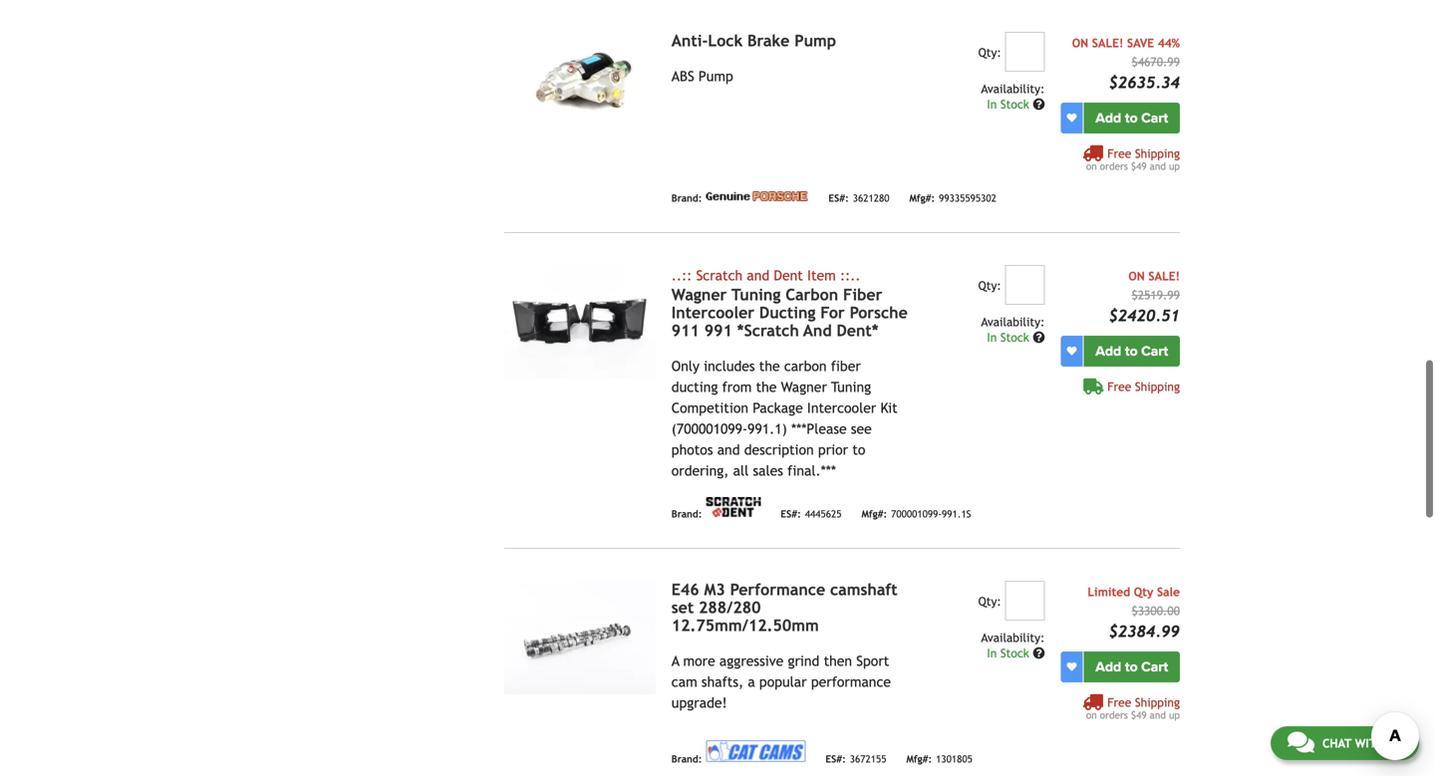 Task type: locate. For each thing, give the bounding box(es) containing it.
mfg#: left 99335595302
[[910, 192, 935, 204]]

sales
[[753, 463, 783, 479]]

sale! left save
[[1092, 36, 1124, 50]]

the down "*scratch"
[[759, 359, 780, 375]]

cart down $2384.99
[[1142, 659, 1168, 676]]

2 $49 from the top
[[1131, 710, 1147, 721]]

0 vertical spatial up
[[1169, 161, 1180, 172]]

and
[[1150, 161, 1166, 172], [747, 268, 770, 284], [717, 442, 740, 458], [1150, 710, 1166, 721]]

availability:
[[981, 82, 1045, 96], [981, 315, 1045, 329], [981, 631, 1045, 645]]

in stock for $2420.51
[[987, 331, 1033, 345]]

on
[[1072, 36, 1089, 50], [1129, 269, 1145, 283]]

and inside only includes the carbon fiber ducting from the wagner tuning competition package intercooler kit (700001099-991.1) ***please see photos and description prior to ordering, all sales final.***
[[717, 442, 740, 458]]

2 vertical spatial question circle image
[[1033, 648, 1045, 660]]

288/280
[[699, 599, 761, 617]]

None number field
[[1005, 32, 1045, 72], [1005, 265, 1045, 305], [1005, 581, 1045, 621], [1005, 32, 1045, 72], [1005, 265, 1045, 305], [1005, 581, 1045, 621]]

3 brand: from the top
[[672, 754, 702, 765]]

add to cart
[[1096, 110, 1168, 127], [1096, 343, 1168, 360], [1096, 659, 1168, 676]]

brand: down upgrade! at the bottom of the page
[[672, 754, 702, 765]]

and down $2635.34
[[1150, 161, 1166, 172]]

ducting
[[760, 304, 816, 322]]

$49 down $2635.34
[[1131, 161, 1147, 172]]

1 up from the top
[[1169, 161, 1180, 172]]

to
[[1125, 110, 1138, 127], [1125, 343, 1138, 360], [853, 442, 866, 458], [1125, 659, 1138, 676]]

0 vertical spatial add to cart button
[[1084, 103, 1180, 134]]

2 in stock from the top
[[987, 331, 1033, 345]]

1 vertical spatial availability:
[[981, 315, 1045, 329]]

0 vertical spatial free
[[1108, 147, 1132, 161]]

tuning down fiber
[[831, 379, 871, 395]]

1 horizontal spatial wagner
[[781, 379, 827, 395]]

from
[[722, 379, 752, 395]]

es#:
[[829, 192, 849, 204], [781, 508, 801, 520], [826, 754, 846, 765]]

1 vertical spatial add to wish list image
[[1067, 663, 1077, 673]]

wagner down scratch
[[672, 286, 727, 304]]

0 horizontal spatial tuning
[[732, 286, 781, 304]]

0 vertical spatial availability:
[[981, 82, 1045, 96]]

1 $49 from the top
[[1131, 161, 1147, 172]]

0 vertical spatial add
[[1096, 110, 1122, 127]]

tuning inside scratch and dent item wagner tuning carbon fiber intercooler ducting for porsche 911 991 *scratch and dent*
[[732, 286, 781, 304]]

qty:
[[978, 46, 1002, 60], [978, 279, 1002, 293], [978, 595, 1002, 609]]

0 horizontal spatial wagner
[[672, 286, 727, 304]]

and inside scratch and dent item wagner tuning carbon fiber intercooler ducting for porsche 911 991 *scratch and dent*
[[747, 268, 770, 284]]

free shipping on orders $49 and up
[[1086, 147, 1180, 172], [1086, 696, 1180, 721]]

1 add to cart button from the top
[[1084, 103, 1180, 134]]

up down $2384.99
[[1169, 710, 1180, 721]]

question circle image for $2420.51
[[1033, 332, 1045, 344]]

scratch
[[696, 268, 743, 284]]

0 horizontal spatial pump
[[699, 68, 733, 84]]

3 qty: from the top
[[978, 595, 1002, 609]]

2 cart from the top
[[1142, 343, 1168, 360]]

1 horizontal spatial pump
[[795, 32, 836, 50]]

1 vertical spatial in
[[987, 331, 997, 345]]

$49 down $2384.99
[[1131, 710, 1147, 721]]

1 availability: from the top
[[981, 82, 1045, 96]]

on sale!                         save 44% $4670.99 $2635.34
[[1072, 36, 1180, 92]]

mfg#: left 1301805
[[907, 754, 932, 765]]

1 vertical spatial es#:
[[781, 508, 801, 520]]

m3
[[704, 581, 725, 599]]

sale! for $2420.51
[[1149, 269, 1180, 283]]

2 up from the top
[[1169, 710, 1180, 721]]

1 vertical spatial on
[[1086, 710, 1097, 721]]

add to cart button up free shipping
[[1084, 336, 1180, 367]]

2 add to cart from the top
[[1096, 343, 1168, 360]]

mfg#:
[[910, 192, 935, 204], [862, 508, 887, 520], [907, 754, 932, 765]]

orders
[[1100, 161, 1128, 172], [1100, 710, 1128, 721]]

0 vertical spatial $49
[[1131, 161, 1147, 172]]

1 horizontal spatial on
[[1129, 269, 1145, 283]]

700001099-
[[891, 508, 942, 520]]

1 vertical spatial wagner
[[781, 379, 827, 395]]

3 free from the top
[[1108, 696, 1132, 710]]

the up the package
[[756, 379, 777, 395]]

fiber
[[831, 359, 861, 375]]

$2519.99
[[1132, 288, 1180, 302]]

1 horizontal spatial sale!
[[1149, 269, 1180, 283]]

add up free shipping
[[1096, 343, 1122, 360]]

2 vertical spatial in stock
[[987, 647, 1033, 661]]

2 add from the top
[[1096, 343, 1122, 360]]

3 add to cart button from the top
[[1084, 652, 1180, 683]]

0 horizontal spatial sale!
[[1092, 36, 1124, 50]]

brand: for anti-
[[672, 192, 702, 204]]

1 question circle image from the top
[[1033, 98, 1045, 110]]

shipping
[[1135, 147, 1180, 161], [1135, 380, 1180, 394], [1135, 696, 1180, 710]]

a more aggressive grind then sport cam shafts, a popular performance upgrade!
[[672, 654, 891, 711]]

2 on from the top
[[1086, 710, 1097, 721]]

cart down $2635.34
[[1142, 110, 1168, 127]]

3 add from the top
[[1096, 659, 1122, 676]]

$49
[[1131, 161, 1147, 172], [1131, 710, 1147, 721]]

mfg#: left 700001099-
[[862, 508, 887, 520]]

add to cart up free shipping
[[1096, 343, 1168, 360]]

0 vertical spatial in stock
[[987, 97, 1033, 111]]

$4670.99
[[1132, 55, 1180, 69]]

wagner
[[672, 286, 727, 304], [781, 379, 827, 395]]

mfg#: for anti-lock brake pump
[[910, 192, 935, 204]]

2 availability: from the top
[[981, 315, 1045, 329]]

intercooler
[[672, 304, 755, 322], [807, 400, 876, 416]]

free down $2635.34
[[1108, 147, 1132, 161]]

orders for $2384.99
[[1100, 710, 1128, 721]]

upgrade!
[[672, 695, 727, 711]]

shipping down $2420.51
[[1135, 380, 1180, 394]]

0 vertical spatial pump
[[795, 32, 836, 50]]

0 vertical spatial stock
[[1001, 97, 1030, 111]]

intercooler up see
[[807, 400, 876, 416]]

(700001099-
[[672, 421, 748, 437]]

3 availability: from the top
[[981, 631, 1045, 645]]

add to cart down $2635.34
[[1096, 110, 1168, 127]]

0 vertical spatial shipping
[[1135, 147, 1180, 161]]

orders down $2384.99
[[1100, 710, 1128, 721]]

2 shipping from the top
[[1135, 380, 1180, 394]]

sale! inside on sale! $2519.99 $2420.51
[[1149, 269, 1180, 283]]

1 cart from the top
[[1142, 110, 1168, 127]]

pump
[[795, 32, 836, 50], [699, 68, 733, 84]]

es#: left 4445625 on the bottom of the page
[[781, 508, 801, 520]]

2 vertical spatial availability:
[[981, 631, 1045, 645]]

es#: 4445625
[[781, 508, 842, 520]]

scratch & dent - corporate logo image
[[706, 498, 761, 518]]

0 vertical spatial add to cart
[[1096, 110, 1168, 127]]

0 vertical spatial on
[[1072, 36, 1089, 50]]

to for $2420.51
[[1125, 343, 1138, 360]]

see
[[851, 421, 872, 437]]

2 vertical spatial free
[[1108, 696, 1132, 710]]

stock for $2635.34
[[1001, 97, 1030, 111]]

1 vertical spatial stock
[[1001, 331, 1030, 345]]

on
[[1086, 161, 1097, 172], [1086, 710, 1097, 721]]

es#3621280 - 99335595302 - anti-lock brake pump - abs pump - genuine porsche - porsche image
[[504, 32, 656, 146]]

2 vertical spatial qty:
[[978, 595, 1002, 609]]

question circle image
[[1033, 98, 1045, 110], [1033, 332, 1045, 344], [1033, 648, 1045, 660]]

add down $2384.99
[[1096, 659, 1122, 676]]

brand: down "ordering,"
[[672, 508, 702, 520]]

shipping down $2635.34
[[1135, 147, 1180, 161]]

sale! inside on sale!                         save 44% $4670.99 $2635.34
[[1092, 36, 1124, 50]]

brand: for e46
[[672, 754, 702, 765]]

up
[[1169, 161, 1180, 172], [1169, 710, 1180, 721]]

stock for $2384.99
[[1001, 647, 1030, 661]]

popular
[[759, 675, 807, 690]]

fiber
[[843, 286, 883, 304]]

add to cart for $2420.51
[[1096, 343, 1168, 360]]

shipping down $2384.99
[[1135, 696, 1180, 710]]

dent
[[774, 268, 803, 284]]

0 vertical spatial tuning
[[732, 286, 781, 304]]

only includes the carbon fiber ducting from the wagner tuning competition package intercooler kit (700001099-991.1) ***please see photos and description prior to ordering, all sales final.***
[[672, 359, 898, 479]]

on up $2519.99
[[1129, 269, 1145, 283]]

add right add to wish list image
[[1096, 110, 1122, 127]]

1301805
[[936, 754, 973, 765]]

in
[[987, 97, 997, 111], [987, 331, 997, 345], [987, 647, 997, 661]]

911
[[672, 322, 700, 340]]

tuning down dent
[[732, 286, 781, 304]]

1 vertical spatial add to cart button
[[1084, 336, 1180, 367]]

1 vertical spatial up
[[1169, 710, 1180, 721]]

to for $2635.34
[[1125, 110, 1138, 127]]

cart for $2420.51
[[1142, 343, 1168, 360]]

3 cart from the top
[[1142, 659, 1168, 676]]

to down see
[[853, 442, 866, 458]]

cat cams - corporate logo image
[[706, 741, 806, 763]]

0 vertical spatial es#:
[[829, 192, 849, 204]]

sale! up $2519.99
[[1149, 269, 1180, 283]]

1 vertical spatial sale!
[[1149, 269, 1180, 283]]

wagner down carbon
[[781, 379, 827, 395]]

pump right abs
[[699, 68, 733, 84]]

0 vertical spatial wagner
[[672, 286, 727, 304]]

2 vertical spatial mfg#:
[[907, 754, 932, 765]]

1 free shipping on orders $49 and up from the top
[[1086, 147, 1180, 172]]

add to cart button down $2635.34
[[1084, 103, 1180, 134]]

0 vertical spatial free shipping on orders $49 and up
[[1086, 147, 1180, 172]]

and left dent
[[747, 268, 770, 284]]

es#: left 3672155
[[826, 754, 846, 765]]

1 orders from the top
[[1100, 161, 1128, 172]]

$2384.99
[[1109, 623, 1180, 641]]

then
[[824, 654, 852, 670]]

1 horizontal spatial tuning
[[831, 379, 871, 395]]

comments image
[[1288, 731, 1315, 755]]

991.1)
[[748, 421, 787, 437]]

1 add from the top
[[1096, 110, 1122, 127]]

1 vertical spatial in stock
[[987, 331, 1033, 345]]

0 vertical spatial intercooler
[[672, 304, 755, 322]]

question circle image for $2384.99
[[1033, 648, 1045, 660]]

brand:
[[672, 192, 702, 204], [672, 508, 702, 520], [672, 754, 702, 765]]

tuning
[[732, 286, 781, 304], [831, 379, 871, 395]]

anti-
[[672, 32, 708, 50]]

0 vertical spatial mfg#:
[[910, 192, 935, 204]]

1 vertical spatial free
[[1108, 380, 1132, 394]]

1 free from the top
[[1108, 147, 1132, 161]]

es#: left 3621280
[[829, 192, 849, 204]]

add to cart button
[[1084, 103, 1180, 134], [1084, 336, 1180, 367], [1084, 652, 1180, 683]]

1 in stock from the top
[[987, 97, 1033, 111]]

free shipping on orders $49 and up down $2384.99
[[1086, 696, 1180, 721]]

1 vertical spatial on
[[1129, 269, 1145, 283]]

1 vertical spatial $49
[[1131, 710, 1147, 721]]

1 stock from the top
[[1001, 97, 1030, 111]]

intercooler inside scratch and dent item wagner tuning carbon fiber intercooler ducting for porsche 911 991 *scratch and dent*
[[672, 304, 755, 322]]

add to cart button down $2384.99
[[1084, 652, 1180, 683]]

0 vertical spatial on
[[1086, 161, 1097, 172]]

stock
[[1001, 97, 1030, 111], [1001, 331, 1030, 345], [1001, 647, 1030, 661]]

3 shipping from the top
[[1135, 696, 1180, 710]]

0 vertical spatial in
[[987, 97, 997, 111]]

3 in stock from the top
[[987, 647, 1033, 661]]

competition
[[672, 400, 749, 416]]

2 vertical spatial in
[[987, 647, 997, 661]]

in stock for $2635.34
[[987, 97, 1033, 111]]

brand: left 'genuine porsche - corporate logo'
[[672, 192, 702, 204]]

cart for $2384.99
[[1142, 659, 1168, 676]]

free shipping on orders $49 and up down $2635.34
[[1086, 147, 1180, 172]]

0 vertical spatial qty:
[[978, 46, 1002, 60]]

pump right brake
[[795, 32, 836, 50]]

and down $2384.99
[[1150, 710, 1166, 721]]

1 qty: from the top
[[978, 46, 1002, 60]]

1 vertical spatial pump
[[699, 68, 733, 84]]

2 question circle image from the top
[[1033, 332, 1045, 344]]

prior
[[818, 442, 848, 458]]

a
[[748, 675, 755, 690]]

991.1s
[[942, 508, 971, 520]]

1 vertical spatial add to cart
[[1096, 343, 1168, 360]]

free
[[1108, 147, 1132, 161], [1108, 380, 1132, 394], [1108, 696, 1132, 710]]

44%
[[1158, 36, 1180, 50]]

3 stock from the top
[[1001, 647, 1030, 661]]

free down $2384.99
[[1108, 696, 1132, 710]]

1 shipping from the top
[[1135, 147, 1180, 161]]

shipping for $2635.34
[[1135, 147, 1180, 161]]

on inside on sale!                         save 44% $4670.99 $2635.34
[[1072, 36, 1089, 50]]

abs
[[672, 68, 694, 84]]

availability: for $2420.51
[[981, 315, 1045, 329]]

to inside only includes the carbon fiber ducting from the wagner tuning competition package intercooler kit (700001099-991.1) ***please see photos and description prior to ordering, all sales final.***
[[853, 442, 866, 458]]

to up free shipping
[[1125, 343, 1138, 360]]

set
[[672, 599, 694, 617]]

on left save
[[1072, 36, 1089, 50]]

2 in from the top
[[987, 331, 997, 345]]

2 vertical spatial add to cart button
[[1084, 652, 1180, 683]]

intercooler inside only includes the carbon fiber ducting from the wagner tuning competition package intercooler kit (700001099-991.1) ***please see photos and description prior to ordering, all sales final.***
[[807, 400, 876, 416]]

2 vertical spatial add
[[1096, 659, 1122, 676]]

2 add to cart button from the top
[[1084, 336, 1180, 367]]

2 vertical spatial cart
[[1142, 659, 1168, 676]]

2 qty: from the top
[[978, 279, 1002, 293]]

0 vertical spatial add to wish list image
[[1067, 347, 1077, 357]]

0 vertical spatial sale!
[[1092, 36, 1124, 50]]

1 horizontal spatial intercooler
[[807, 400, 876, 416]]

on inside on sale! $2519.99 $2420.51
[[1129, 269, 1145, 283]]

up down $2635.34
[[1169, 161, 1180, 172]]

2 add to wish list image from the top
[[1067, 663, 1077, 673]]

2 vertical spatial stock
[[1001, 647, 1030, 661]]

free down $2420.51
[[1108, 380, 1132, 394]]

1 on from the top
[[1086, 161, 1097, 172]]

qty: for $2384.99
[[978, 595, 1002, 609]]

add to cart down $2384.99
[[1096, 659, 1168, 676]]

0 horizontal spatial on
[[1072, 36, 1089, 50]]

3 question circle image from the top
[[1033, 648, 1045, 660]]

$2635.34
[[1109, 73, 1180, 92]]

to down $2384.99
[[1125, 659, 1138, 676]]

1 vertical spatial question circle image
[[1033, 332, 1045, 344]]

1 vertical spatial orders
[[1100, 710, 1128, 721]]

add
[[1096, 110, 1122, 127], [1096, 343, 1122, 360], [1096, 659, 1122, 676]]

anti-lock brake pump link
[[672, 32, 836, 50]]

on for $2384.99
[[1086, 710, 1097, 721]]

with
[[1355, 737, 1385, 751]]

mfg#: 1301805
[[907, 754, 973, 765]]

sale!
[[1092, 36, 1124, 50], [1149, 269, 1180, 283]]

chat
[[1323, 737, 1352, 751]]

1 vertical spatial brand:
[[672, 508, 702, 520]]

in for $2635.34
[[987, 97, 997, 111]]

scratch and dent item wagner tuning carbon fiber intercooler ducting for porsche 911 991 *scratch and dent*
[[672, 268, 908, 340]]

2 vertical spatial add to cart
[[1096, 659, 1168, 676]]

and up all
[[717, 442, 740, 458]]

2 stock from the top
[[1001, 331, 1030, 345]]

1 in from the top
[[987, 97, 997, 111]]

in stock
[[987, 97, 1033, 111], [987, 331, 1033, 345], [987, 647, 1033, 661]]

0 horizontal spatial intercooler
[[672, 304, 755, 322]]

orders down $2635.34
[[1100, 161, 1128, 172]]

1 brand: from the top
[[672, 192, 702, 204]]

2 vertical spatial brand:
[[672, 754, 702, 765]]

2 orders from the top
[[1100, 710, 1128, 721]]

1 vertical spatial free shipping on orders $49 and up
[[1086, 696, 1180, 721]]

to down $2635.34
[[1125, 110, 1138, 127]]

3 in from the top
[[987, 647, 997, 661]]

1 vertical spatial intercooler
[[807, 400, 876, 416]]

1 vertical spatial qty:
[[978, 279, 1002, 293]]

2 vertical spatial shipping
[[1135, 696, 1180, 710]]

0 vertical spatial orders
[[1100, 161, 1128, 172]]

cart up free shipping
[[1142, 343, 1168, 360]]

2 free shipping on orders $49 and up from the top
[[1086, 696, 1180, 721]]

availability: for $2635.34
[[981, 82, 1045, 96]]

2 brand: from the top
[[672, 508, 702, 520]]

2 vertical spatial es#:
[[826, 754, 846, 765]]

1 vertical spatial cart
[[1142, 343, 1168, 360]]

1 vertical spatial add
[[1096, 343, 1122, 360]]

3 add to cart from the top
[[1096, 659, 1168, 676]]

1 add to cart from the top
[[1096, 110, 1168, 127]]

1 vertical spatial tuning
[[831, 379, 871, 395]]

intercooler down scratch
[[672, 304, 755, 322]]

0 vertical spatial cart
[[1142, 110, 1168, 127]]

0 vertical spatial brand:
[[672, 192, 702, 204]]

add to wish list image
[[1067, 347, 1077, 357], [1067, 663, 1077, 673]]

0 vertical spatial question circle image
[[1033, 98, 1045, 110]]

1 vertical spatial shipping
[[1135, 380, 1180, 394]]

includes
[[704, 359, 755, 375]]

1 add to wish list image from the top
[[1067, 347, 1077, 357]]



Task type: vqa. For each thing, say whether or not it's contained in the screenshot.
$2635.34's the up
yes



Task type: describe. For each thing, give the bounding box(es) containing it.
12.75mm/12.50mm
[[672, 617, 819, 635]]

qty
[[1134, 585, 1154, 599]]

all
[[733, 463, 749, 479]]

in for $2420.51
[[987, 331, 997, 345]]

dent*
[[837, 322, 879, 340]]

save
[[1127, 36, 1154, 50]]

on for $2635.34
[[1072, 36, 1089, 50]]

99335595302
[[939, 192, 997, 204]]

free for $2384.99
[[1108, 696, 1132, 710]]

sale! for $2635.34
[[1092, 36, 1124, 50]]

add to wish list image
[[1067, 113, 1077, 123]]

es#4445625 - 700001099-991.1s - wagner tuning carbon fiber intercooler ducting for porsche 911 991 *scratch and dent* - only includes the carbon fiber ducting from the wagner tuning competition package intercooler kit (700001099-991.1) ***please see photos and description prior to ordering, all sales final.*** - scratch & dent - porsche image
[[504, 265, 656, 379]]

e46
[[672, 581, 699, 599]]

porsche
[[850, 304, 908, 322]]

limited qty sale $3300.00 $2384.99
[[1088, 585, 1180, 641]]

es#: 3621280
[[829, 192, 890, 204]]

es#3672155 - 1301805 - e46 m3 performance camshaft set 288/280 12.75mm/12.50mm - a more aggressive grind then sport cam shafts, a popular performance upgrade! - cat cams - bmw image
[[504, 581, 656, 695]]

lock
[[708, 32, 743, 50]]

and
[[804, 322, 832, 340]]

package
[[753, 400, 803, 416]]

up for $2635.34
[[1169, 161, 1180, 172]]

add for $2420.51
[[1096, 343, 1122, 360]]

$49 for $2384.99
[[1131, 710, 1147, 721]]

add to cart button for $2384.99
[[1084, 652, 1180, 683]]

chat with us
[[1323, 737, 1403, 751]]

add to cart for $2384.99
[[1096, 659, 1168, 676]]

wagner inside only includes the carbon fiber ducting from the wagner tuning competition package intercooler kit (700001099-991.1) ***please see photos and description prior to ordering, all sales final.***
[[781, 379, 827, 395]]

add to cart button for $2420.51
[[1084, 336, 1180, 367]]

3621280
[[853, 192, 890, 204]]

*scratch
[[737, 322, 799, 340]]

cam
[[672, 675, 697, 690]]

e46 m3 performance camshaft set 288/280 12.75mm/12.50mm link
[[672, 581, 898, 635]]

$49 for $2635.34
[[1131, 161, 1147, 172]]

add to cart button for $2635.34
[[1084, 103, 1180, 134]]

0 vertical spatial the
[[759, 359, 780, 375]]

4445625
[[805, 508, 842, 520]]

more
[[683, 654, 715, 670]]

chat with us link
[[1271, 727, 1419, 761]]

shipping for $2384.99
[[1135, 696, 1180, 710]]

mfg#: for e46 m3 performance camshaft set 288/280 12.75mm/12.50mm
[[907, 754, 932, 765]]

performance
[[811, 675, 891, 690]]

camshaft
[[830, 581, 898, 599]]

up for $2384.99
[[1169, 710, 1180, 721]]

free shipping on orders $49 and up for $2384.99
[[1086, 696, 1180, 721]]

us
[[1388, 737, 1403, 751]]

abs pump
[[672, 68, 733, 84]]

cart for $2635.34
[[1142, 110, 1168, 127]]

add to wish list image for $2420.51
[[1067, 347, 1077, 357]]

add for $2384.99
[[1096, 659, 1122, 676]]

stock for $2420.51
[[1001, 331, 1030, 345]]

for
[[821, 304, 845, 322]]

kit
[[881, 400, 898, 416]]

$3300.00
[[1132, 604, 1180, 618]]

aggressive
[[720, 654, 784, 670]]

ducting
[[672, 379, 718, 395]]

in for $2384.99
[[987, 647, 997, 661]]

in stock for $2384.99
[[987, 647, 1033, 661]]

3672155
[[850, 754, 887, 765]]

on sale! $2519.99 $2420.51
[[1109, 269, 1180, 325]]

carbon
[[786, 286, 838, 304]]

question circle image for $2635.34
[[1033, 98, 1045, 110]]

1 vertical spatial mfg#:
[[862, 508, 887, 520]]

final.***
[[788, 463, 836, 479]]

on for $2635.34
[[1086, 161, 1097, 172]]

es#: 3672155
[[826, 754, 887, 765]]

add to wish list image for $2384.99
[[1067, 663, 1077, 673]]

orders for $2635.34
[[1100, 161, 1128, 172]]

wagner tuning carbon fiber intercooler ducting for porsche 911 991 *scratch and dent* link
[[672, 286, 908, 340]]

free shipping
[[1108, 380, 1180, 394]]

sale
[[1157, 585, 1180, 599]]

anti-lock brake pump
[[672, 32, 836, 50]]

mfg#: 99335595302
[[910, 192, 997, 204]]

carbon
[[784, 359, 827, 375]]

add for $2635.34
[[1096, 110, 1122, 127]]

description
[[744, 442, 814, 458]]

1 vertical spatial the
[[756, 379, 777, 395]]

2 free from the top
[[1108, 380, 1132, 394]]

***please
[[791, 421, 847, 437]]

add to cart for $2635.34
[[1096, 110, 1168, 127]]

to for $2384.99
[[1125, 659, 1138, 676]]

qty: for $2420.51
[[978, 279, 1002, 293]]

free shipping on orders $49 and up for $2635.34
[[1086, 147, 1180, 172]]

tuning inside only includes the carbon fiber ducting from the wagner tuning competition package intercooler kit (700001099-991.1) ***please see photos and description prior to ordering, all sales final.***
[[831, 379, 871, 395]]

$2420.51
[[1109, 307, 1180, 325]]

991
[[704, 322, 733, 340]]

photos
[[672, 442, 713, 458]]

sport
[[857, 654, 889, 670]]

es#: for pump
[[829, 192, 849, 204]]

shafts,
[[702, 675, 744, 690]]

wagner inside scratch and dent item wagner tuning carbon fiber intercooler ducting for porsche 911 991 *scratch and dent*
[[672, 286, 727, 304]]

ordering,
[[672, 463, 729, 479]]

genuine porsche - corporate logo image
[[706, 192, 809, 202]]

availability: for $2384.99
[[981, 631, 1045, 645]]

on for $2420.51
[[1129, 269, 1145, 283]]

qty: for $2635.34
[[978, 46, 1002, 60]]

limited
[[1088, 585, 1131, 599]]

performance
[[730, 581, 826, 599]]

e46 m3 performance camshaft set 288/280 12.75mm/12.50mm
[[672, 581, 898, 635]]

es#: for camshaft
[[826, 754, 846, 765]]

a
[[672, 654, 679, 670]]

grind
[[788, 654, 820, 670]]

brake
[[748, 32, 790, 50]]

only
[[672, 359, 700, 375]]

mfg#: 700001099-991.1s
[[862, 508, 971, 520]]

free for $2635.34
[[1108, 147, 1132, 161]]

item
[[807, 268, 836, 284]]



